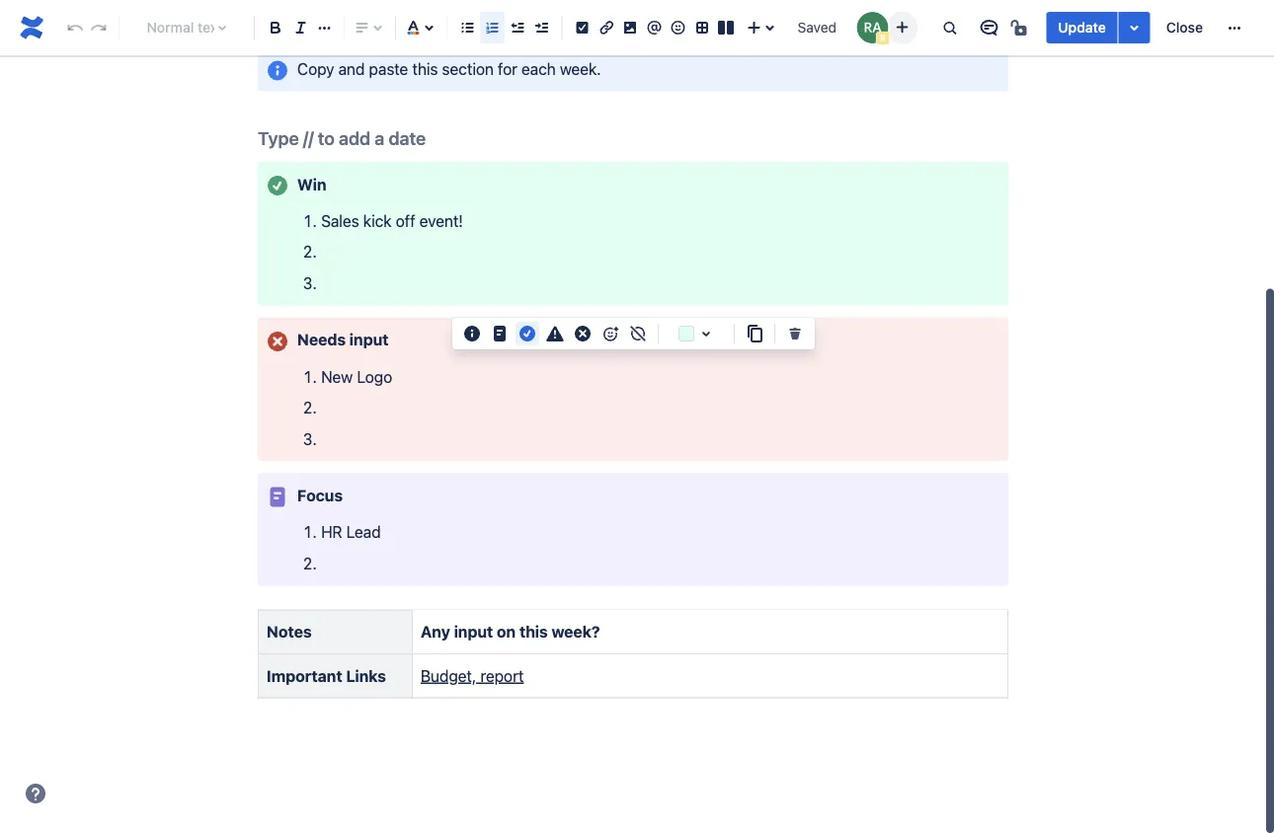 Task type: locate. For each thing, give the bounding box(es) containing it.
this right on
[[520, 623, 548, 642]]

panel error image
[[266, 330, 290, 354]]

this
[[412, 60, 438, 79], [520, 623, 548, 642]]

kick
[[363, 212, 392, 231]]

for
[[498, 60, 518, 79]]

update
[[1059, 19, 1106, 36]]

0 horizontal spatial input
[[350, 331, 389, 350]]

sales kick off event!
[[321, 212, 463, 231]]

new
[[321, 368, 353, 387]]

layouts image
[[715, 16, 738, 40]]

emoji image
[[667, 16, 690, 40]]

remove image
[[784, 323, 807, 346]]

notes
[[267, 623, 312, 642]]

important links
[[267, 667, 386, 686]]

lead
[[347, 524, 381, 543]]

1 horizontal spatial input
[[454, 623, 493, 642]]

info image
[[460, 323, 484, 346]]

bold ⌘b image
[[264, 16, 287, 40]]

0 vertical spatial input
[[350, 331, 389, 350]]

this right the paste
[[412, 60, 438, 79]]

undo ⌘z image
[[63, 16, 87, 40]]

warning image
[[543, 323, 567, 346]]

input
[[350, 331, 389, 350], [454, 623, 493, 642]]

editor add emoji image
[[599, 323, 623, 346]]

any input on this week?
[[421, 623, 600, 642]]

this for paste
[[412, 60, 438, 79]]

0 horizontal spatial this
[[412, 60, 438, 79]]

panel note image
[[266, 486, 290, 510]]

off
[[396, 212, 415, 231]]

1 horizontal spatial this
[[520, 623, 548, 642]]

error image
[[571, 323, 595, 346]]

each
[[522, 60, 556, 79]]

confluence image
[[16, 12, 47, 43], [16, 12, 47, 43]]

background color image
[[695, 323, 718, 346]]

comment icon image
[[978, 16, 1001, 40]]

week.
[[560, 60, 601, 79]]

week?
[[552, 623, 600, 642]]

and
[[339, 60, 365, 79]]

this for on
[[520, 623, 548, 642]]

update button
[[1047, 12, 1118, 43]]

paste
[[369, 60, 408, 79]]

report
[[481, 667, 524, 686]]

0 vertical spatial this
[[412, 60, 438, 79]]

hr lead
[[321, 524, 381, 543]]

input up logo
[[350, 331, 389, 350]]

needs
[[297, 331, 346, 350]]

1 vertical spatial input
[[454, 623, 493, 642]]

links
[[346, 667, 386, 686]]

any
[[421, 623, 450, 642]]

note image
[[488, 323, 512, 346]]

redo ⌘⇧z image
[[87, 16, 111, 40]]

input left on
[[454, 623, 493, 642]]

1 vertical spatial this
[[520, 623, 548, 642]]



Task type: vqa. For each thing, say whether or not it's contained in the screenshot.
Panel info Icon in the top of the page
yes



Task type: describe. For each thing, give the bounding box(es) containing it.
ruby anderson image
[[857, 12, 889, 43]]

event!
[[419, 212, 463, 231]]

help image
[[24, 783, 47, 806]]

invite to edit image
[[891, 15, 914, 39]]

copy image
[[743, 323, 767, 346]]

logo
[[357, 368, 392, 387]]

input for needs
[[350, 331, 389, 350]]

hr
[[321, 524, 342, 543]]

outdent ⇧tab image
[[505, 16, 529, 40]]

find and replace image
[[938, 16, 962, 40]]

add image, video, or file image
[[619, 16, 642, 40]]

panel success image
[[266, 175, 290, 198]]

remove emoji image
[[626, 323, 650, 346]]

win
[[297, 175, 327, 194]]

sales
[[321, 212, 359, 231]]

budget, report
[[421, 667, 524, 686]]

section
[[442, 60, 494, 79]]

italic ⌘i image
[[289, 16, 313, 40]]

numbered list ⌘⇧7 image
[[481, 16, 504, 40]]

more formatting image
[[313, 16, 337, 40]]

budget,
[[421, 667, 477, 686]]

panel info image
[[266, 59, 290, 83]]

saved
[[798, 19, 837, 36]]

needs input
[[297, 331, 389, 350]]

on
[[497, 623, 516, 642]]

link image
[[595, 16, 618, 40]]

adjust update settings image
[[1123, 16, 1147, 40]]

no restrictions image
[[1009, 16, 1033, 40]]

success image
[[516, 323, 540, 346]]

Main content area, start typing to enter text. text field
[[246, 47, 1021, 715]]

mention image
[[643, 16, 666, 40]]

close
[[1167, 19, 1204, 36]]

input for any
[[454, 623, 493, 642]]

new logo
[[321, 368, 392, 387]]

close button
[[1155, 12, 1215, 43]]

more image
[[1223, 16, 1247, 40]]

important
[[267, 667, 342, 686]]

table image
[[691, 16, 714, 40]]

bullet list ⌘⇧8 image
[[456, 16, 480, 40]]

copy
[[297, 60, 334, 79]]

copy and paste this section for each week.
[[297, 60, 601, 79]]

indent tab image
[[530, 16, 554, 40]]

action item image
[[571, 16, 594, 40]]

focus
[[297, 487, 343, 506]]



